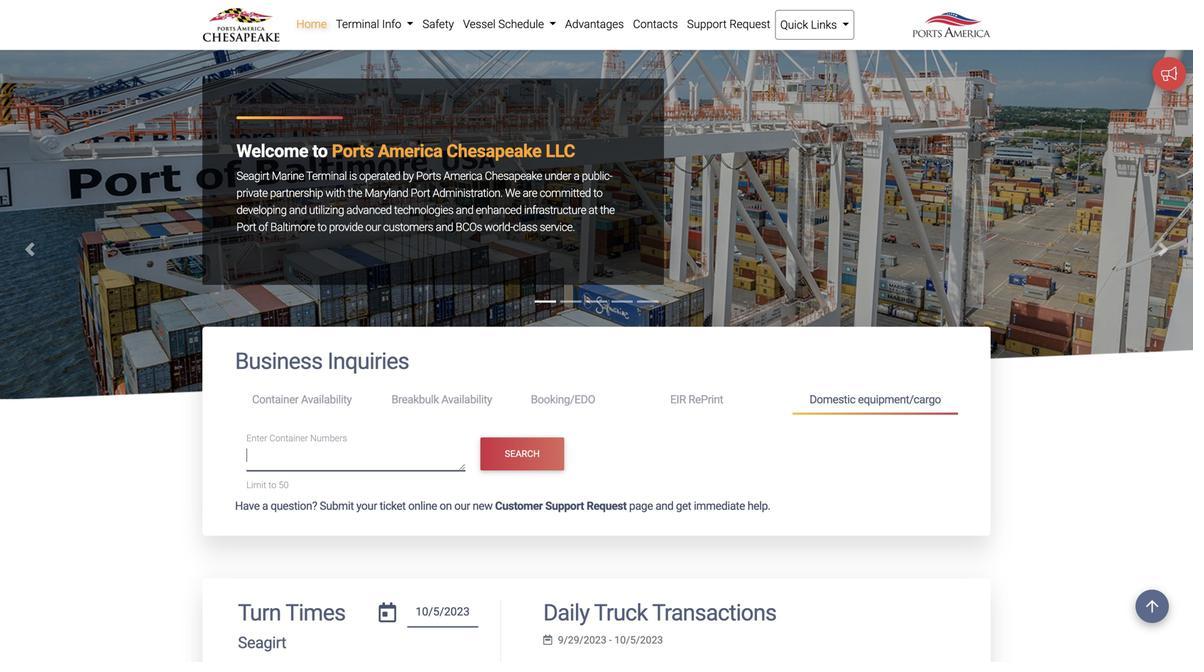 Task type: vqa. For each thing, say whether or not it's contained in the screenshot.
parties
no



Task type: locate. For each thing, give the bounding box(es) containing it.
port up technologies at the top
[[411, 187, 430, 200]]

port left of
[[237, 221, 256, 234]]

0 vertical spatial seagirt
[[237, 169, 269, 183]]

our
[[366, 221, 381, 234], [455, 500, 470, 513]]

terminal
[[336, 17, 379, 31], [306, 169, 347, 183]]

0 horizontal spatial a
[[262, 500, 268, 513]]

1 vertical spatial port
[[237, 221, 256, 234]]

technologies
[[394, 204, 454, 217]]

the right at
[[600, 204, 615, 217]]

1 horizontal spatial our
[[455, 500, 470, 513]]

availability right breakbulk
[[442, 393, 492, 407]]

0 horizontal spatial availability
[[301, 393, 352, 407]]

support right customer
[[546, 500, 584, 513]]

customer
[[495, 500, 543, 513]]

america up administration.
[[444, 169, 483, 183]]

availability
[[301, 393, 352, 407], [442, 393, 492, 407]]

main content containing business inquiries
[[192, 327, 1002, 663]]

go to top image
[[1136, 590, 1170, 624]]

quick links
[[781, 18, 840, 32]]

1 horizontal spatial the
[[600, 204, 615, 217]]

1 vertical spatial container
[[270, 433, 308, 444]]

1 horizontal spatial a
[[574, 169, 580, 183]]

developing
[[237, 204, 287, 217]]

ports inside the seagirt marine terminal is operated by ports america chesapeake under a public- private partnership with the maryland port administration.                         we are committed to developing and utilizing advanced technologies and enhanced infrastructure at the port of baltimore to provide                         our customers and bcos world-class service.
[[416, 169, 441, 183]]

by
[[403, 169, 414, 183]]

1 horizontal spatial america
[[444, 169, 483, 183]]

a inside the seagirt marine terminal is operated by ports america chesapeake under a public- private partnership with the maryland port administration.                         we are committed to developing and utilizing advanced technologies and enhanced infrastructure at the port of baltimore to provide                         our customers and bcos world-class service.
[[574, 169, 580, 183]]

domestic equipment/cargo
[[810, 393, 941, 407]]

links
[[811, 18, 837, 32]]

9/29/2023 - 10/5/2023
[[558, 635, 663, 647]]

quick links link
[[775, 10, 855, 40]]

port
[[411, 187, 430, 200], [237, 221, 256, 234]]

to left 50
[[269, 480, 277, 491]]

a
[[574, 169, 580, 183], [262, 500, 268, 513]]

0 horizontal spatial request
[[587, 500, 627, 513]]

calendar day image
[[379, 603, 396, 623]]

availability inside breakbulk availability link
[[442, 393, 492, 407]]

business
[[235, 348, 323, 375]]

times
[[286, 600, 346, 627]]

chesapeake inside the seagirt marine terminal is operated by ports america chesapeake under a public- private partnership with the maryland port administration.                         we are committed to developing and utilizing advanced technologies and enhanced infrastructure at the port of baltimore to provide                         our customers and bcos world-class service.
[[485, 169, 542, 183]]

seagirt
[[237, 169, 269, 183], [238, 634, 286, 653]]

a right 'under' at the top of the page
[[574, 169, 580, 183]]

0 vertical spatial support
[[687, 17, 727, 31]]

are
[[523, 187, 538, 200]]

ports right the by
[[416, 169, 441, 183]]

seagirt inside main content
[[238, 634, 286, 653]]

1 vertical spatial terminal
[[306, 169, 347, 183]]

and left the get
[[656, 500, 674, 513]]

request left 'quick'
[[730, 17, 771, 31]]

0 vertical spatial terminal
[[336, 17, 379, 31]]

public-
[[582, 169, 613, 183]]

enhanced
[[476, 204, 522, 217]]

marine
[[272, 169, 304, 183]]

daily
[[544, 600, 590, 627]]

to up with
[[313, 141, 328, 162]]

request left "page"
[[587, 500, 627, 513]]

None text field
[[407, 600, 478, 629]]

chesapeake
[[447, 141, 542, 162], [485, 169, 542, 183]]

container down business
[[252, 393, 299, 407]]

0 vertical spatial container
[[252, 393, 299, 407]]

container right the enter
[[270, 433, 308, 444]]

0 vertical spatial a
[[574, 169, 580, 183]]

your
[[357, 500, 377, 513]]

on
[[440, 500, 452, 513]]

vessel schedule
[[463, 17, 547, 31]]

container
[[252, 393, 299, 407], [270, 433, 308, 444]]

our right on
[[455, 500, 470, 513]]

seagirt down turn
[[238, 634, 286, 653]]

1 vertical spatial our
[[455, 500, 470, 513]]

committed
[[540, 187, 591, 200]]

and inside main content
[[656, 500, 674, 513]]

terminal left the info
[[336, 17, 379, 31]]

eir
[[671, 393, 686, 407]]

-
[[609, 635, 612, 647]]

vessel
[[463, 17, 496, 31]]

1 vertical spatial chesapeake
[[485, 169, 542, 183]]

seagirt inside the seagirt marine terminal is operated by ports america chesapeake under a public- private partnership with the maryland port administration.                         we are committed to developing and utilizing advanced technologies and enhanced infrastructure at the port of baltimore to provide                         our customers and bcos world-class service.
[[237, 169, 269, 183]]

contacts
[[633, 17, 678, 31]]

seagirt up private
[[237, 169, 269, 183]]

1 availability from the left
[[301, 393, 352, 407]]

0 horizontal spatial port
[[237, 221, 256, 234]]

booking/edo link
[[514, 387, 653, 413]]

main content
[[192, 327, 1002, 663]]

availability up numbers
[[301, 393, 352, 407]]

0 vertical spatial the
[[348, 187, 362, 200]]

turn
[[238, 600, 281, 627]]

1 vertical spatial a
[[262, 500, 268, 513]]

breakbulk availability link
[[375, 387, 514, 413]]

1 vertical spatial america
[[444, 169, 483, 183]]

1 vertical spatial ports
[[416, 169, 441, 183]]

0 vertical spatial ports
[[332, 141, 374, 162]]

1 vertical spatial request
[[587, 500, 627, 513]]

and left bcos
[[436, 221, 453, 234]]

and down administration.
[[456, 204, 474, 217]]

1 vertical spatial seagirt
[[238, 634, 286, 653]]

1 horizontal spatial port
[[411, 187, 430, 200]]

baltimore
[[270, 221, 315, 234]]

america
[[378, 141, 443, 162], [444, 169, 483, 183]]

question?
[[271, 500, 317, 513]]

0 horizontal spatial america
[[378, 141, 443, 162]]

0 horizontal spatial support
[[546, 500, 584, 513]]

the down is
[[348, 187, 362, 200]]

world-
[[485, 221, 513, 234]]

business inquiries
[[235, 348, 409, 375]]

home link
[[292, 10, 331, 38]]

none text field inside main content
[[407, 600, 478, 629]]

schedule
[[499, 17, 544, 31]]

terminal up with
[[306, 169, 347, 183]]

0 horizontal spatial our
[[366, 221, 381, 234]]

0 vertical spatial america
[[378, 141, 443, 162]]

support inside main content
[[546, 500, 584, 513]]

1 vertical spatial support
[[546, 500, 584, 513]]

request
[[730, 17, 771, 31], [587, 500, 627, 513]]

our inside the seagirt marine terminal is operated by ports america chesapeake under a public- private partnership with the maryland port administration.                         we are committed to developing and utilizing advanced technologies and enhanced infrastructure at the port of baltimore to provide                         our customers and bcos world-class service.
[[366, 221, 381, 234]]

online
[[408, 500, 437, 513]]

1 horizontal spatial ports
[[416, 169, 441, 183]]

america up the by
[[378, 141, 443, 162]]

ports up is
[[332, 141, 374, 162]]

to inside main content
[[269, 480, 277, 491]]

1 horizontal spatial availability
[[442, 393, 492, 407]]

0 vertical spatial port
[[411, 187, 430, 200]]

availability inside the container availability link
[[301, 393, 352, 407]]

administration.
[[433, 187, 503, 200]]

ports
[[332, 141, 374, 162], [416, 169, 441, 183]]

a right the have
[[262, 500, 268, 513]]

calendar week image
[[544, 636, 553, 646]]

request inside main content
[[587, 500, 627, 513]]

partnership
[[270, 187, 323, 200]]

support
[[687, 17, 727, 31], [546, 500, 584, 513]]

transactions
[[653, 600, 777, 627]]

0 vertical spatial our
[[366, 221, 381, 234]]

container availability link
[[235, 387, 375, 413]]

our down the advanced
[[366, 221, 381, 234]]

vessel schedule link
[[459, 10, 561, 38]]

america inside the seagirt marine terminal is operated by ports america chesapeake under a public- private partnership with the maryland port administration.                         we are committed to developing and utilizing advanced technologies and enhanced infrastructure at the port of baltimore to provide                         our customers and bcos world-class service.
[[444, 169, 483, 183]]

container availability
[[252, 393, 352, 407]]

2 availability from the left
[[442, 393, 492, 407]]

1 horizontal spatial support
[[687, 17, 727, 31]]

support right contacts link
[[687, 17, 727, 31]]

1 horizontal spatial request
[[730, 17, 771, 31]]



Task type: describe. For each thing, give the bounding box(es) containing it.
private
[[237, 187, 268, 200]]

customer support request link
[[495, 500, 627, 513]]

maryland
[[365, 187, 408, 200]]

contacts link
[[629, 10, 683, 38]]

have a question? submit your ticket online on our new customer support request page and get immediate help.
[[235, 500, 771, 513]]

of
[[259, 221, 268, 234]]

domestic
[[810, 393, 856, 407]]

terminal info
[[336, 17, 404, 31]]

we
[[505, 187, 521, 200]]

breakbulk
[[392, 393, 439, 407]]

search button
[[481, 438, 564, 471]]

domestic equipment/cargo link
[[793, 387, 959, 415]]

seagirt marine terminal is operated by ports america chesapeake under a public- private partnership with the maryland port administration.                         we are committed to developing and utilizing advanced technologies and enhanced infrastructure at the port of baltimore to provide                         our customers and bcos world-class service.
[[237, 169, 615, 234]]

customers
[[383, 221, 433, 234]]

0 vertical spatial request
[[730, 17, 771, 31]]

safety
[[423, 17, 454, 31]]

eir reprint link
[[653, 387, 793, 413]]

numbers
[[310, 433, 347, 444]]

welcome
[[237, 141, 308, 162]]

safety link
[[418, 10, 459, 38]]

ticket
[[380, 500, 406, 513]]

1 vertical spatial the
[[600, 204, 615, 217]]

have
[[235, 500, 260, 513]]

at
[[589, 204, 598, 217]]

under
[[545, 169, 572, 183]]

llc
[[546, 141, 575, 162]]

reprint
[[689, 393, 724, 407]]

submit
[[320, 500, 354, 513]]

availability for breakbulk availability
[[442, 393, 492, 407]]

operated
[[359, 169, 401, 183]]

info
[[382, 17, 402, 31]]

terminal info link
[[331, 10, 418, 38]]

seagirt for seagirt
[[238, 634, 286, 653]]

0 vertical spatial chesapeake
[[447, 141, 542, 162]]

daily truck transactions
[[544, 600, 777, 627]]

10/5/2023
[[615, 635, 663, 647]]

seagirt for seagirt marine terminal is operated by ports america chesapeake under a public- private partnership with the maryland port administration.                         we are committed to developing and utilizing advanced technologies and enhanced infrastructure at the port of baltimore to provide                         our customers and bcos world-class service.
[[237, 169, 269, 183]]

terminal inside the seagirt marine terminal is operated by ports america chesapeake under a public- private partnership with the maryland port administration.                         we are committed to developing and utilizing advanced technologies and enhanced infrastructure at the port of baltimore to provide                         our customers and bcos world-class service.
[[306, 169, 347, 183]]

welcome to ports america chesapeake llc
[[237, 141, 575, 162]]

availability for container availability
[[301, 393, 352, 407]]

truck
[[594, 600, 648, 627]]

9/29/2023
[[558, 635, 607, 647]]

to down public-
[[594, 187, 603, 200]]

limit to 50
[[247, 480, 289, 491]]

infrastructure
[[524, 204, 586, 217]]

50
[[279, 480, 289, 491]]

eir reprint
[[671, 393, 724, 407]]

Enter Container Numbers text field
[[247, 447, 466, 471]]

is
[[349, 169, 357, 183]]

enter
[[247, 433, 267, 444]]

support request
[[687, 17, 771, 31]]

page
[[629, 500, 653, 513]]

new
[[473, 500, 493, 513]]

advantages
[[565, 17, 624, 31]]

provide
[[329, 221, 363, 234]]

support request link
[[683, 10, 775, 38]]

get
[[676, 500, 692, 513]]

and down partnership
[[289, 204, 307, 217]]

breakbulk availability
[[392, 393, 492, 407]]

quick
[[781, 18, 809, 32]]

a inside main content
[[262, 500, 268, 513]]

limit
[[247, 480, 266, 491]]

immediate
[[694, 500, 745, 513]]

home
[[297, 17, 327, 31]]

bcos
[[456, 221, 482, 234]]

0 horizontal spatial ports
[[332, 141, 374, 162]]

advanced
[[347, 204, 392, 217]]

with
[[326, 187, 345, 200]]

inquiries
[[328, 348, 409, 375]]

service.
[[540, 221, 575, 234]]

utilizing
[[309, 204, 344, 217]]

equipment/cargo
[[858, 393, 941, 407]]

advantages link
[[561, 10, 629, 38]]

booking/edo
[[531, 393, 596, 407]]

our inside main content
[[455, 500, 470, 513]]

turn times
[[238, 600, 346, 627]]

search
[[505, 449, 540, 460]]

help.
[[748, 500, 771, 513]]

0 horizontal spatial the
[[348, 187, 362, 200]]

class
[[513, 221, 538, 234]]

to down utilizing
[[318, 221, 327, 234]]

ports america chesapeake image
[[0, 50, 1194, 567]]



